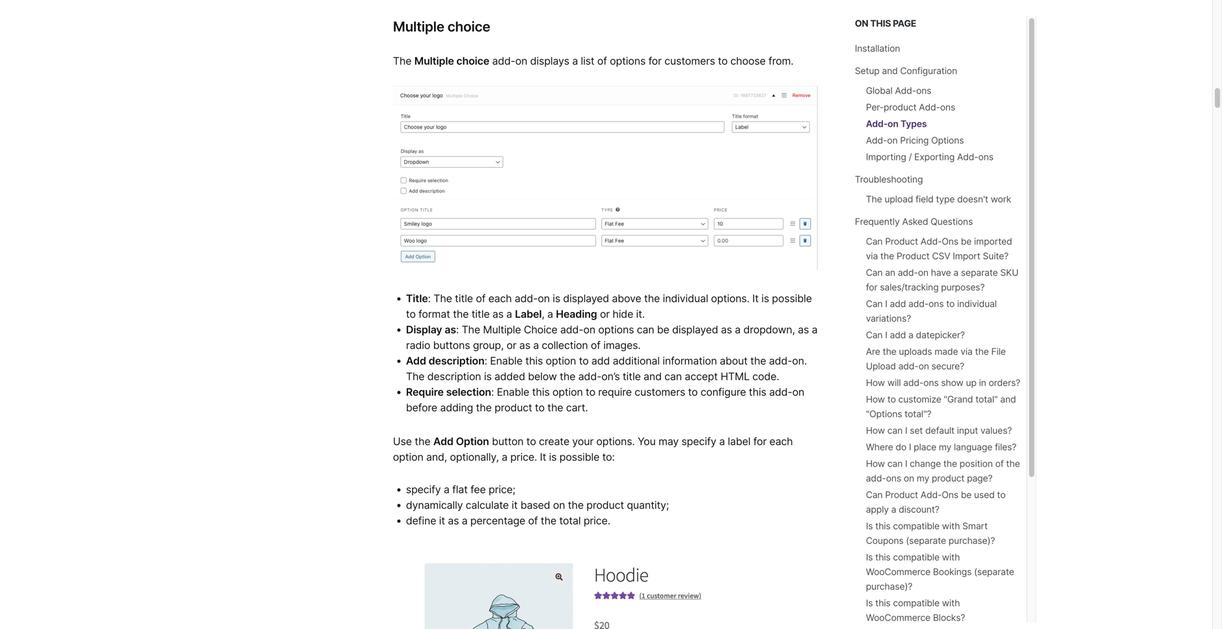 Task type: vqa. For each thing, say whether or not it's contained in the screenshot.
the rightmost for
yes



Task type: locate. For each thing, give the bounding box(es) containing it.
1 horizontal spatial (separate
[[974, 567, 1014, 578]]

buttons
[[433, 339, 470, 352]]

a right dropdown,
[[812, 324, 818, 336]]

2 vertical spatial with
[[942, 598, 960, 609]]

2 is from the top
[[866, 553, 873, 564]]

specify up dynamically at the bottom
[[406, 484, 441, 497]]

displayed up information
[[672, 324, 718, 336]]

up
[[966, 378, 977, 389]]

options. up dropdown,
[[711, 293, 750, 305]]

as down choice
[[519, 339, 530, 352]]

compatible down is this compatible with smart coupons (separate purchase)? link
[[893, 553, 940, 564]]

0 vertical spatial specify
[[682, 436, 716, 448]]

on down label , a heading or hide it.
[[583, 324, 596, 336]]

secure?
[[932, 361, 964, 372]]

1 horizontal spatial via
[[961, 347, 973, 358]]

2 compatible from the top
[[893, 553, 940, 564]]

woocommerce left blocks?
[[866, 613, 931, 624]]

setup and configuration link
[[855, 65, 957, 76]]

0 vertical spatial options
[[610, 55, 646, 67]]

the up the frequently at the top
[[866, 194, 882, 205]]

1 horizontal spatial each
[[770, 436, 793, 448]]

2 vertical spatial option
[[393, 451, 423, 464]]

1 horizontal spatial it
[[512, 499, 518, 512]]

add- left displays
[[492, 55, 515, 67]]

installation link
[[855, 43, 900, 54]]

add down radio
[[406, 355, 426, 368]]

this inside : enable this option to add additional information about the add-on. the description is added below the add-on's title and can accept html code.
[[525, 355, 543, 368]]

your
[[572, 436, 594, 448]]

global
[[866, 85, 893, 96]]

this
[[870, 18, 891, 29], [525, 355, 543, 368], [532, 386, 550, 399], [749, 386, 766, 399], [875, 521, 891, 532], [875, 553, 891, 564], [875, 598, 891, 609]]

work
[[991, 194, 1011, 205]]

1 horizontal spatial individual
[[957, 299, 997, 310]]

1 vertical spatial is
[[866, 553, 873, 564]]

enable for added
[[490, 355, 523, 368]]

can an add-on have a separate sku for sales/tracking purposes? link
[[866, 267, 1019, 293]]

is left the added
[[484, 371, 492, 383]]

frequently
[[855, 216, 900, 227]]

option down the use
[[393, 451, 423, 464]]

on inside : enable this option to require customers to configure this add-on before adding the product to the cart.
[[792, 386, 804, 399]]

how can i set default input values? link
[[866, 426, 1012, 437]]

0 vertical spatial description
[[429, 355, 485, 368]]

(separate right bookings
[[974, 567, 1014, 578]]

of inside the specify a flat fee price; dynamically calculate it based on the product quantity; define it as a percentage of the total price.
[[528, 515, 538, 528]]

individual
[[663, 293, 708, 305], [957, 299, 997, 310]]

uploads
[[899, 347, 932, 358]]

add- down per-
[[866, 118, 888, 130]]

1 vertical spatial can
[[665, 371, 682, 383]]

options. up to: at the bottom of the page
[[596, 436, 635, 448]]

1 ons from the top
[[942, 236, 959, 247]]

1 vertical spatial and
[[644, 371, 662, 383]]

of down "files?"
[[995, 459, 1004, 470]]

the inside "the multiple choice add-on options can be displayed as a dropdown, as a radio buttons group, or as a collection of images."
[[462, 324, 480, 336]]

sales/tracking
[[880, 282, 939, 293]]

ons
[[916, 85, 931, 96], [940, 102, 955, 113], [978, 152, 994, 163], [929, 299, 944, 310], [924, 378, 939, 389], [886, 473, 901, 485]]

use the add option
[[393, 436, 489, 448]]

i down 'variations?'
[[885, 330, 887, 341]]

bookings
[[933, 567, 972, 578]]

display as :
[[406, 324, 462, 336]]

imported
[[974, 236, 1012, 247]]

it inside 'button to create your options. you may specify a label for each option and, optionally, a price. it is possible to:'
[[540, 451, 546, 464]]

values?
[[981, 426, 1012, 437]]

1 vertical spatial it
[[439, 515, 445, 528]]

add- inside : enable this option to require customers to configure this add-on before adding the product to the cart.
[[769, 386, 792, 399]]

option for add-
[[546, 355, 576, 368]]

can
[[866, 236, 883, 247], [866, 267, 883, 279], [866, 299, 883, 310], [866, 330, 883, 341], [866, 490, 883, 501]]

add up on's
[[592, 355, 610, 368]]

1 vertical spatial add
[[433, 436, 453, 448]]

compatible down discount?
[[893, 521, 940, 532]]

of down based
[[528, 515, 538, 528]]

use
[[393, 436, 412, 448]]

1 vertical spatial it
[[540, 451, 546, 464]]

0 vertical spatial add
[[890, 299, 906, 310]]

1 vertical spatial each
[[770, 436, 793, 448]]

1 vertical spatial displayed
[[672, 324, 718, 336]]

for for customers
[[648, 55, 662, 67]]

percentage
[[470, 515, 525, 528]]

the inside : enable this option to add additional information about the add-on. the description is added below the add-on's title and can accept html code.
[[406, 371, 425, 383]]

with up bookings
[[942, 553, 960, 564]]

1 vertical spatial options
[[598, 324, 634, 336]]

0 vertical spatial ons
[[942, 236, 959, 247]]

0 vertical spatial multiple
[[393, 18, 444, 35]]

enable down the added
[[497, 386, 529, 399]]

via down the frequently at the top
[[866, 251, 878, 262]]

product inside the specify a flat fee price; dynamically calculate it based on the product quantity; define it as a percentage of the total price.
[[587, 499, 624, 512]]

options
[[610, 55, 646, 67], [598, 324, 634, 336]]

1 vertical spatial or
[[507, 339, 516, 352]]

1 vertical spatial product
[[897, 251, 930, 262]]

0 vertical spatial it
[[512, 499, 518, 512]]

1 vertical spatial description
[[427, 371, 481, 383]]

4 can from the top
[[866, 330, 883, 341]]

add- up 'code.'
[[769, 355, 792, 368]]

can left an
[[866, 267, 883, 279]]

add- down heading
[[560, 324, 583, 336]]

be
[[961, 236, 972, 247], [657, 324, 669, 336], [961, 490, 972, 501]]

is
[[866, 521, 873, 532], [866, 553, 873, 564], [866, 598, 873, 609]]

is this compatible with woocommerce bookings (separate purchase)? link
[[866, 553, 1014, 593]]

title inside : enable this option to add additional information about the add-on. the description is added below the add-on's title and can accept html code.
[[623, 371, 641, 383]]

datepicker?
[[916, 330, 965, 341]]

the left the cart.
[[548, 402, 563, 415]]

0 horizontal spatial options.
[[596, 436, 635, 448]]

0 vertical spatial each
[[488, 293, 512, 305]]

add- up : enable this option to require customers to configure this add-on before adding the product to the cart.
[[578, 371, 602, 383]]

the multiple choice add-on options can be displayed as a dropdown, as a radio buttons group, or as a collection of images.
[[406, 324, 818, 352]]

0 vertical spatial via
[[866, 251, 878, 262]]

2 vertical spatial multiple
[[483, 324, 521, 336]]

1 vertical spatial add
[[890, 330, 906, 341]]

1 vertical spatial woocommerce
[[866, 613, 931, 624]]

multiple inside "the multiple choice add-on options can be displayed as a dropdown, as a radio buttons group, or as a collection of images."
[[483, 324, 521, 336]]

4 how from the top
[[866, 459, 885, 470]]

0 vertical spatial possible
[[772, 293, 812, 305]]

price.
[[510, 451, 537, 464], [584, 515, 610, 528]]

options right list
[[610, 55, 646, 67]]

1 vertical spatial options.
[[596, 436, 635, 448]]

the title of each add-on is displayed above the individual options. it is possible to format the title as a
[[406, 293, 812, 321]]

add-on types link
[[866, 118, 927, 130]]

2 vertical spatial for
[[753, 436, 767, 448]]

1 vertical spatial be
[[657, 324, 669, 336]]

0 vertical spatial enable
[[490, 355, 523, 368]]

may
[[659, 436, 679, 448]]

: enable this option to add additional information about the add-on. the description is added below the add-on's title and can accept html code.
[[406, 355, 807, 383]]

1 horizontal spatial for
[[753, 436, 767, 448]]

of inside can product add-ons be imported via the product csv import suite? can an add-on have a separate sku for sales/tracking purposes? can i add add-ons to individual variations? can i add a datepicker? are the uploads made via the file upload add-on secure? how will add-ons show up in orders? how to customize "grand total" and "options total"? how can i set default input values? where do i place my language files? how can i change the position of the add-ons on my product page? can product add-ons be used to apply a discount? is this compatible with smart coupons (separate purchase)? is this compatible with woocommerce bookings (separate purchase)? is this compatible with woocommerce blocks?
[[995, 459, 1004, 470]]

0 horizontal spatial for
[[648, 55, 662, 67]]

to up "options
[[888, 394, 896, 405]]

add-
[[895, 85, 916, 96], [919, 102, 940, 113], [866, 118, 888, 130], [866, 135, 887, 146], [957, 152, 978, 163], [921, 236, 942, 247], [921, 490, 942, 501]]

0 horizontal spatial purchase)?
[[866, 582, 913, 593]]

0 horizontal spatial or
[[507, 339, 516, 352]]

options. inside the title of each add-on is displayed above the individual options. it is possible to format the title as a
[[711, 293, 750, 305]]

2 woocommerce from the top
[[866, 613, 931, 624]]

be up import
[[961, 236, 972, 247]]

my down change
[[917, 473, 929, 485]]

or right group,
[[507, 339, 516, 352]]

of inside "the multiple choice add-on options can be displayed as a dropdown, as a radio buttons group, or as a collection of images."
[[591, 339, 601, 352]]

1 horizontal spatial price.
[[584, 515, 610, 528]]

enable inside : enable this option to add additional information about the add-on. the description is added below the add-on's title and can accept html code.
[[490, 355, 523, 368]]

as inside the specify a flat fee price; dynamically calculate it based on the product quantity; define it as a percentage of the total price.
[[448, 515, 459, 528]]

2 vertical spatial be
[[961, 490, 972, 501]]

add- up types
[[919, 102, 940, 113]]

via
[[866, 251, 878, 262], [961, 347, 973, 358]]

the down the multiple choice
[[393, 55, 412, 67]]

1 vertical spatial customers
[[635, 386, 685, 399]]

0 vertical spatial compatible
[[893, 521, 940, 532]]

1 vertical spatial with
[[942, 553, 960, 564]]

language
[[954, 442, 993, 453]]

0 vertical spatial woocommerce
[[866, 567, 931, 578]]

0 vertical spatial for
[[648, 55, 662, 67]]

0 vertical spatial customers
[[665, 55, 715, 67]]

the
[[393, 55, 412, 67], [866, 194, 882, 205], [434, 293, 452, 305], [462, 324, 480, 336], [406, 371, 425, 383]]

the inside the title of each add-on is displayed above the individual options. it is possible to format the title as a
[[434, 293, 452, 305]]

price;
[[489, 484, 515, 497]]

add up and,
[[433, 436, 453, 448]]

multiple for the multiple choice add-on displays a list of options for customers to choose from.
[[414, 55, 454, 67]]

1 vertical spatial for
[[866, 282, 878, 293]]

on inside the title of each add-on is displayed above the individual options. it is possible to format the title as a
[[538, 293, 550, 305]]

the right are at bottom right
[[883, 347, 897, 358]]

1 is from the top
[[866, 521, 873, 532]]

label , a heading or hide it.
[[515, 308, 645, 321]]

the for the multiple choice add-on displays a list of options for customers to choose from.
[[393, 55, 412, 67]]

woocommerce
[[866, 567, 931, 578], [866, 613, 931, 624]]

can up are at bottom right
[[866, 330, 883, 341]]

of
[[597, 55, 607, 67], [476, 293, 486, 305], [591, 339, 601, 352], [995, 459, 1004, 470], [528, 515, 538, 528]]

add- up csv
[[921, 236, 942, 247]]

you
[[638, 436, 656, 448]]

option
[[456, 436, 489, 448]]

0 horizontal spatial (separate
[[906, 536, 946, 547]]

1 vertical spatial price.
[[584, 515, 610, 528]]

0 horizontal spatial it
[[540, 451, 546, 464]]

1 vertical spatial option
[[552, 386, 583, 399]]

product left quantity;
[[587, 499, 624, 512]]

0 vertical spatial and
[[882, 65, 898, 76]]

change
[[910, 459, 941, 470]]

1 vertical spatial ons
[[942, 490, 959, 501]]

3 with from the top
[[942, 598, 960, 609]]

customers
[[665, 55, 715, 67], [635, 386, 685, 399]]

asked
[[902, 216, 928, 227]]

1 vertical spatial possible
[[560, 451, 600, 464]]

the upload field type doesn't work link
[[866, 194, 1011, 205]]

1 vertical spatial multiple
[[414, 55, 454, 67]]

heading
[[556, 308, 597, 321]]

for inside can product add-ons be imported via the product csv import suite? can an add-on have a separate sku for sales/tracking purposes? can i add add-ons to individual variations? can i add a datepicker? are the uploads made via the file upload add-on secure? how will add-ons show up in orders? how to customize "grand total" and "options total"? how can i set default input values? where do i place my language files? how can i change the position of the add-ons on my product page? can product add-ons be used to apply a discount? is this compatible with smart coupons (separate purchase)? is this compatible with woocommerce bookings (separate purchase)? is this compatible with woocommerce blocks?
[[866, 282, 878, 293]]

i right do
[[909, 442, 911, 453]]

importing / exporting add-ons link
[[866, 152, 994, 163]]

compatible up blocks?
[[893, 598, 940, 609]]

can product add-ons be imported via the product csv import suite? can an add-on have a separate sku for sales/tracking purposes? can i add add-ons to individual variations? can i add a datepicker? are the uploads made via the file upload add-on secure? how will add-ons show up in orders? how to customize "grand total" and "options total"? how can i set default input values? where do i place my language files? how can i change the position of the add-ons on my product page? can product add-ons be used to apply a discount? is this compatible with smart coupons (separate purchase)? is this compatible with woocommerce bookings (separate purchase)? is this compatible with woocommerce blocks?
[[866, 236, 1020, 624]]

for inside 'button to create your options. you may specify a label for each option and, optionally, a price. it is possible to:'
[[753, 436, 767, 448]]

0 horizontal spatial it
[[439, 515, 445, 528]]

0 vertical spatial is
[[866, 521, 873, 532]]

it down price;
[[512, 499, 518, 512]]

how down the where
[[866, 459, 885, 470]]

total"
[[976, 394, 998, 405]]

to inside the title of each add-on is displayed above the individual options. it is possible to format the title as a
[[406, 308, 416, 321]]

in
[[979, 378, 986, 389]]

is up dropdown,
[[762, 293, 769, 305]]

group,
[[473, 339, 504, 352]]

1 horizontal spatial possible
[[772, 293, 812, 305]]

1 vertical spatial my
[[917, 473, 929, 485]]

1 can from the top
[[866, 236, 883, 247]]

1 vertical spatial compatible
[[893, 553, 940, 564]]

to down title
[[406, 308, 416, 321]]

1 vertical spatial via
[[961, 347, 973, 358]]

the down selection
[[476, 402, 492, 415]]

is inside 'button to create your options. you may specify a label for each option and, optionally, a price. it is possible to:'
[[549, 451, 557, 464]]

a left 'flat'
[[444, 484, 449, 497]]

1 horizontal spatial purchase)?
[[949, 536, 995, 547]]

and up global add-ons link
[[882, 65, 898, 76]]

individual inside the title of each add-on is displayed above the individual options. it is possible to format the title as a
[[663, 293, 708, 305]]

my
[[939, 442, 952, 453], [917, 473, 929, 485]]

0 horizontal spatial and
[[644, 371, 662, 383]]

information
[[663, 355, 717, 368]]

with left the smart
[[942, 521, 960, 532]]

add- up the apply
[[866, 473, 886, 485]]

title up display as :
[[455, 293, 473, 305]]

product up discount?
[[885, 490, 918, 501]]

to down collection at the left
[[579, 355, 589, 368]]

how up the where
[[866, 426, 885, 437]]

the up 'require'
[[406, 371, 425, 383]]

0 horizontal spatial possible
[[560, 451, 600, 464]]

sku
[[1000, 267, 1019, 279]]

description up require selection
[[427, 371, 481, 383]]

possible up dropdown,
[[772, 293, 812, 305]]

my down default
[[939, 442, 952, 453]]

fee
[[471, 484, 486, 497]]

total"?
[[905, 409, 932, 420]]

1 horizontal spatial my
[[939, 442, 952, 453]]

1 horizontal spatial it
[[752, 293, 759, 305]]

as
[[493, 308, 504, 321], [445, 324, 456, 336], [721, 324, 732, 336], [798, 324, 809, 336], [519, 339, 530, 352], [448, 515, 459, 528]]

(separate
[[906, 536, 946, 547], [974, 567, 1014, 578]]

based
[[521, 499, 550, 512]]

option inside : enable this option to add additional information about the add-on. the description is added below the add-on's title and can accept html code.
[[546, 355, 576, 368]]

1 horizontal spatial options.
[[711, 293, 750, 305]]

on's
[[601, 371, 620, 383]]

calculate
[[466, 499, 509, 512]]

0 vertical spatial price.
[[510, 451, 537, 464]]

product
[[885, 236, 918, 247], [897, 251, 930, 262], [885, 490, 918, 501]]

via right made
[[961, 347, 973, 358]]

on down uploads
[[919, 361, 929, 372]]

1 horizontal spatial can
[[665, 371, 682, 383]]

or inside "the multiple choice add-on options can be displayed as a dropdown, as a radio buttons group, or as a collection of images."
[[507, 339, 516, 352]]

per-
[[866, 102, 884, 113]]

compatible
[[893, 521, 940, 532], [893, 553, 940, 564], [893, 598, 940, 609]]

require
[[406, 386, 444, 399]]

0 vertical spatial title
[[455, 293, 473, 305]]

are the uploads made via the file upload add-on secure? link
[[866, 347, 1006, 372]]

on up total
[[553, 499, 565, 512]]

0 vertical spatial (separate
[[906, 536, 946, 547]]

option inside : enable this option to require customers to configure this add-on before adding the product to the cart.
[[552, 386, 583, 399]]

individual right above
[[663, 293, 708, 305]]

option up the cart.
[[552, 386, 583, 399]]

ons down how can i change the position of the add-ons on my product page? "link" at bottom
[[942, 490, 959, 501]]

0 horizontal spatial displayed
[[563, 293, 609, 305]]

displayed up label , a heading or hide it.
[[563, 293, 609, 305]]

optionally,
[[450, 451, 499, 464]]

add- up label at the left of page
[[515, 293, 538, 305]]

0 vertical spatial options.
[[711, 293, 750, 305]]

to down below
[[535, 402, 545, 415]]

enable inside : enable this option to require customers to configure this add-on before adding the product to the cart.
[[497, 386, 529, 399]]

specify right may
[[682, 436, 716, 448]]

it down dynamically at the bottom
[[439, 515, 445, 528]]

importing
[[866, 152, 906, 163]]

choice
[[448, 18, 490, 35], [456, 55, 489, 67]]

default
[[925, 426, 955, 437]]

ons down configuration
[[916, 85, 931, 96]]

options inside "the multiple choice add-on options can be displayed as a dropdown, as a radio buttons group, or as a collection of images."
[[598, 324, 634, 336]]

it
[[752, 293, 759, 305], [540, 451, 546, 464]]

0 vertical spatial displayed
[[563, 293, 609, 305]]

2 vertical spatial compatible
[[893, 598, 940, 609]]

0 vertical spatial can
[[637, 324, 654, 336]]

show
[[941, 378, 964, 389]]

2 horizontal spatial can
[[888, 459, 903, 470]]

2 vertical spatial is
[[866, 598, 873, 609]]

0 horizontal spatial each
[[488, 293, 512, 305]]

be inside "the multiple choice add-on options can be displayed as a dropdown, as a radio buttons group, or as a collection of images."
[[657, 324, 669, 336]]

file
[[991, 347, 1006, 358]]

0 vertical spatial option
[[546, 355, 576, 368]]

of up : enable this option to add additional information about the add-on. the description is added below the add-on's title and can accept html code.
[[591, 339, 601, 352]]

exporting
[[914, 152, 955, 163]]

is
[[553, 293, 560, 305], [762, 293, 769, 305], [484, 371, 492, 383], [549, 451, 557, 464]]

title :
[[406, 293, 434, 305]]

2 horizontal spatial and
[[1000, 394, 1016, 405]]

as up about at the bottom of page
[[721, 324, 732, 336]]

product down global add-ons link
[[884, 102, 917, 113]]

purchase)?
[[949, 536, 995, 547], [866, 582, 913, 593]]

and down additional
[[644, 371, 662, 383]]

1 vertical spatial specify
[[406, 484, 441, 497]]

customers down additional
[[635, 386, 685, 399]]

how
[[866, 378, 885, 389], [866, 394, 885, 405], [866, 426, 885, 437], [866, 459, 885, 470]]

product inside can product add-ons be imported via the product csv import suite? can an add-on have a separate sku for sales/tracking purposes? can i add add-ons to individual variations? can i add a datepicker? are the uploads made via the file upload add-on secure? how will add-ons show up in orders? how to customize "grand total" and "options total"? how can i set default input values? where do i place my language files? how can i change the position of the add-ons on my product page? can product add-ons be used to apply a discount? is this compatible with smart coupons (separate purchase)? is this compatible with woocommerce bookings (separate purchase)? is this compatible with woocommerce blocks?
[[932, 473, 965, 485]]

0 vertical spatial with
[[942, 521, 960, 532]]

set
[[910, 426, 923, 437]]

product inside : enable this option to require customers to configure this add-on before adding the product to the cart.
[[495, 402, 532, 415]]

do
[[896, 442, 907, 453]]

1 horizontal spatial specify
[[682, 436, 716, 448]]

orders?
[[989, 378, 1020, 389]]

doesn't
[[957, 194, 988, 205]]

can up the apply
[[866, 490, 883, 501]]

from.
[[769, 55, 794, 67]]

add down 'variations?'
[[890, 330, 906, 341]]

0 vertical spatial it
[[752, 293, 759, 305]]

1 horizontal spatial add
[[433, 436, 453, 448]]

enable for product
[[497, 386, 529, 399]]

purchase)? up is this compatible with woocommerce blocks? link
[[866, 582, 913, 593]]

"grand
[[944, 394, 973, 405]]



Task type: describe. For each thing, give the bounding box(es) containing it.
3 is from the top
[[866, 598, 873, 609]]

2 with from the top
[[942, 553, 960, 564]]

add- down options
[[957, 152, 978, 163]]

accept
[[685, 371, 718, 383]]

per-product add-ons link
[[866, 102, 955, 113]]

is this compatible with woocommerce blocks? link
[[866, 598, 965, 624]]

specify inside 'button to create your options. you may specify a label for each option and, optionally, a price. it is possible to:'
[[682, 436, 716, 448]]

the up 'code.'
[[750, 355, 766, 368]]

ons up options
[[940, 102, 955, 113]]

1 horizontal spatial and
[[882, 65, 898, 76]]

as inside the title of each add-on is displayed above the individual options. it is possible to format the title as a
[[493, 308, 504, 321]]

each inside 'button to create your options. you may specify a label for each option and, optionally, a price. it is possible to:'
[[770, 436, 793, 448]]

the up it. at the right
[[644, 293, 660, 305]]

3 can from the top
[[866, 299, 883, 310]]

and inside can product add-ons be imported via the product csv import suite? can an add-on have a separate sku for sales/tracking purposes? can i add add-ons to individual variations? can i add a datepicker? are the uploads made via the file upload add-on secure? how will add-ons show up in orders? how to customize "grand total" and "options total"? how can i set default input values? where do i place my language files? how can i change the position of the add-ons on my product page? can product add-ons be used to apply a discount? is this compatible with smart coupons (separate purchase)? is this compatible with woocommerce bookings (separate purchase)? is this compatible with woocommerce blocks?
[[1000, 394, 1016, 405]]

specify a flat fee price; dynamically calculate it based on the product quantity; define it as a percentage of the total price.
[[406, 484, 669, 528]]

customize
[[898, 394, 941, 405]]

and inside : enable this option to add additional information about the add-on. the description is added below the add-on's title and can accept html code.
[[644, 371, 662, 383]]

configuration
[[900, 65, 957, 76]]

option inside 'button to create your options. you may specify a label for each option and, optionally, a price. it is possible to:'
[[393, 451, 423, 464]]

0 horizontal spatial via
[[866, 251, 878, 262]]

additional
[[613, 355, 660, 368]]

radio
[[406, 339, 430, 352]]

position
[[960, 459, 993, 470]]

the down where do i place my language files? link
[[943, 459, 957, 470]]

description inside : enable this option to add additional information about the add-on. the description is added below the add-on's title and can accept html code.
[[427, 371, 481, 383]]

price. inside 'button to create your options. you may specify a label for each option and, optionally, a price. it is possible to:'
[[510, 451, 537, 464]]

hide
[[613, 308, 633, 321]]

list
[[581, 55, 595, 67]]

and,
[[426, 451, 447, 464]]

require
[[598, 386, 632, 399]]

1 vertical spatial purchase)?
[[866, 582, 913, 593]]

add- up discount?
[[921, 490, 942, 501]]

on inside "the multiple choice add-on options can be displayed as a dropdown, as a radio buttons group, or as a collection of images."
[[583, 324, 596, 336]]

each inside the title of each add-on is displayed above the individual options. it is possible to format the title as a
[[488, 293, 512, 305]]

a down calculate
[[462, 515, 468, 528]]

a right ,
[[547, 308, 553, 321]]

0 vertical spatial product
[[885, 236, 918, 247]]

a up uploads
[[908, 330, 914, 341]]

: inside : enable this option to add additional information about the add-on. the description is added below the add-on's title and can accept html code.
[[485, 355, 487, 368]]

i up 'variations?'
[[885, 299, 887, 310]]

blocks?
[[933, 613, 965, 624]]

ons up customize at the right bottom of page
[[924, 378, 939, 389]]

3 compatible from the top
[[893, 598, 940, 609]]

require selection
[[406, 386, 491, 399]]

to right used
[[997, 490, 1006, 501]]

the right the use
[[415, 436, 430, 448]]

a down button
[[502, 451, 508, 464]]

a left 'label'
[[719, 436, 725, 448]]

0 vertical spatial add
[[406, 355, 426, 368]]

button
[[492, 436, 524, 448]]

i down do
[[905, 459, 907, 470]]

made
[[935, 347, 958, 358]]

type
[[936, 194, 955, 205]]

variations?
[[866, 313, 911, 324]]

2 vertical spatial product
[[885, 490, 918, 501]]

multiple choice
[[393, 18, 490, 35]]

where
[[866, 442, 893, 453]]

pricing
[[900, 135, 929, 146]]

setup
[[855, 65, 880, 76]]

setup and configuration
[[855, 65, 957, 76]]

title
[[406, 293, 428, 305]]

format
[[419, 308, 450, 321]]

a up about at the bottom of page
[[735, 324, 741, 336]]

page?
[[967, 473, 993, 485]]

a right have
[[954, 267, 959, 279]]

how will add-ons show up in orders? link
[[866, 378, 1020, 389]]

multiple for the multiple choice add-on options can be displayed as a dropdown, as a radio buttons group, or as a collection of images.
[[483, 324, 521, 336]]

purposes?
[[941, 282, 985, 293]]

questions
[[931, 216, 973, 227]]

to down purposes?
[[946, 299, 955, 310]]

for for each
[[753, 436, 767, 448]]

add- down sales/tracking
[[908, 299, 929, 310]]

to:
[[602, 451, 615, 464]]

specify inside the specify a flat fee price; dynamically calculate it based on the product quantity; define it as a percentage of the total price.
[[406, 484, 441, 497]]

displayed inside the title of each add-on is displayed above the individual options. it is possible to format the title as a
[[563, 293, 609, 305]]

below
[[528, 371, 557, 383]]

0 vertical spatial choice
[[448, 18, 490, 35]]

on left displays
[[515, 55, 527, 67]]

types
[[901, 118, 927, 130]]

a left list
[[572, 55, 578, 67]]

2 ons from the top
[[942, 490, 959, 501]]

on left have
[[918, 267, 929, 279]]

the for the upload field type doesn't work
[[866, 194, 882, 205]]

the right format
[[453, 308, 469, 321]]

1 compatible from the top
[[893, 521, 940, 532]]

is inside : enable this option to add additional information about the add-on. the description is added below the add-on's title and can accept html code.
[[484, 371, 492, 383]]

/
[[909, 152, 912, 163]]

on inside the specify a flat fee price; dynamically calculate it based on the product quantity; define it as a percentage of the total price.
[[553, 499, 565, 512]]

add-on pricing options link
[[866, 135, 964, 146]]

a down choice
[[533, 339, 539, 352]]

5 can from the top
[[866, 490, 883, 501]]

1 with from the top
[[942, 521, 960, 532]]

can inside "the multiple choice add-on options can be displayed as a dropdown, as a radio buttons group, or as a collection of images."
[[637, 324, 654, 336]]

customers inside : enable this option to require customers to configure this add-on before adding the product to the cart.
[[635, 386, 685, 399]]

1 vertical spatial (separate
[[974, 567, 1014, 578]]

where do i place my language files? link
[[866, 442, 1017, 453]]

options. inside 'button to create your options. you may specify a label for each option and, optionally, a price. it is possible to:'
[[596, 436, 635, 448]]

a inside the title of each add-on is displayed above the individual options. it is possible to format the title as a
[[506, 308, 512, 321]]

quantity;
[[627, 499, 669, 512]]

is up heading
[[553, 293, 560, 305]]

the left the file
[[975, 347, 989, 358]]

1 vertical spatial choice
[[456, 55, 489, 67]]

choose
[[731, 55, 766, 67]]

images.
[[603, 339, 641, 352]]

price. inside the specify a flat fee price; dynamically calculate it based on the product quantity; define it as a percentage of the total price.
[[584, 515, 610, 528]]

on down the add-on types link
[[887, 135, 898, 146]]

apply
[[866, 505, 889, 516]]

ons down do
[[886, 473, 901, 485]]

0 vertical spatial my
[[939, 442, 952, 453]]

2 can from the top
[[866, 267, 883, 279]]

it inside the title of each add-on is displayed above the individual options. it is possible to format the title as a
[[752, 293, 759, 305]]

: inside : enable this option to require customers to configure this add-on before adding the product to the cart.
[[491, 386, 494, 399]]

to down accept
[[688, 386, 698, 399]]

on.
[[792, 355, 807, 368]]

ons down can an add-on have a separate sku for sales/tracking purposes? link
[[929, 299, 944, 310]]

on left types
[[888, 118, 899, 130]]

the down based
[[541, 515, 557, 528]]

0 vertical spatial purchase)?
[[949, 536, 995, 547]]

the down "files?"
[[1006, 459, 1020, 470]]

product inside global add-ons per-product add-ons add-on types add-on pricing options importing / exporting add-ons
[[884, 102, 917, 113]]

add- up sales/tracking
[[898, 267, 918, 279]]

add- up importing in the right of the page
[[866, 135, 887, 146]]

displays
[[530, 55, 569, 67]]

of inside the title of each add-on is displayed above the individual options. it is possible to format the title as a
[[476, 293, 486, 305]]

how to customize "grand total" and "options total"? link
[[866, 394, 1016, 420]]

as up buttons at the bottom of page
[[445, 324, 456, 336]]

1 how from the top
[[866, 378, 885, 389]]

adding
[[440, 402, 473, 415]]

add inside : enable this option to add additional information about the add-on. the description is added below the add-on's title and can accept html code.
[[592, 355, 610, 368]]

add- up per-product add-ons link
[[895, 85, 916, 96]]

,
[[542, 308, 545, 321]]

add- down uploads
[[898, 361, 919, 372]]

on down change
[[904, 473, 914, 485]]

total
[[559, 515, 581, 528]]

possible inside the title of each add-on is displayed above the individual options. it is possible to format the title as a
[[772, 293, 812, 305]]

label
[[515, 308, 542, 321]]

2 how from the top
[[866, 394, 885, 405]]

individual inside can product add-ons be imported via the product csv import suite? can an add-on have a separate sku for sales/tracking purposes? can i add add-ons to individual variations? can i add a datepicker? are the uploads made via the file upload add-on secure? how will add-ons show up in orders? how to customize "grand total" and "options total"? how can i set default input values? where do i place my language files? how can i change the position of the add-ons on my product page? can product add-ons be used to apply a discount? is this compatible with smart coupons (separate purchase)? is this compatible with woocommerce bookings (separate purchase)? is this compatible with woocommerce blocks?
[[957, 299, 997, 310]]

can product add-ons be used to apply a discount? link
[[866, 490, 1006, 516]]

discount?
[[899, 505, 939, 516]]

used
[[974, 490, 995, 501]]

0 vertical spatial be
[[961, 236, 972, 247]]

a right the apply
[[891, 505, 896, 516]]

options
[[931, 135, 964, 146]]

1 vertical spatial title
[[472, 308, 490, 321]]

page
[[893, 18, 916, 29]]

1 woocommerce from the top
[[866, 567, 931, 578]]

ons up doesn't
[[978, 152, 994, 163]]

as up on.
[[798, 324, 809, 336]]

to inside : enable this option to add additional information about the add-on. the description is added below the add-on's title and can accept html code.
[[579, 355, 589, 368]]

on
[[855, 18, 868, 29]]

the up an
[[880, 251, 894, 262]]

add- inside "the multiple choice add-on options can be displayed as a dropdown, as a radio buttons group, or as a collection of images."
[[560, 324, 583, 336]]

can inside can product add-ons be imported via the product csv import suite? can an add-on have a separate sku for sales/tracking purposes? can i add add-ons to individual variations? can i add a datepicker? are the uploads made via the file upload add-on secure? how will add-ons show up in orders? how to customize "grand total" and "options total"? how can i set default input values? where do i place my language files? how can i change the position of the add-ons on my product page? can product add-ons be used to apply a discount? is this compatible with smart coupons (separate purchase)? is this compatible with woocommerce bookings (separate purchase)? is this compatible with woocommerce blocks?
[[888, 459, 903, 470]]

3 how from the top
[[866, 426, 885, 437]]

to left "choose"
[[718, 55, 728, 67]]

the right below
[[560, 371, 576, 383]]

html
[[721, 371, 750, 383]]

add- up customize at the right bottom of page
[[903, 378, 924, 389]]

the multiple choice add-on displays a list of options for customers to choose from.
[[393, 55, 794, 67]]

will
[[888, 378, 901, 389]]

to up the cart.
[[586, 386, 595, 399]]

suite?
[[983, 251, 1009, 262]]

the for the multiple choice add-on options can be displayed as a dropdown, as a radio buttons group, or as a collection of images.
[[462, 324, 480, 336]]

dynamically
[[406, 499, 463, 512]]

can i add add-ons to individual variations? link
[[866, 299, 997, 324]]

before
[[406, 402, 437, 415]]

import
[[953, 251, 980, 262]]

0 vertical spatial or
[[600, 308, 610, 321]]

option for cart.
[[552, 386, 583, 399]]

the for the title of each add-on is displayed above the individual options. it is possible to format the title as a
[[434, 293, 452, 305]]

define
[[406, 515, 436, 528]]

displayed inside "the multiple choice add-on options can be displayed as a dropdown, as a radio buttons group, or as a collection of images."
[[672, 324, 718, 336]]

upload
[[866, 361, 896, 372]]

label
[[728, 436, 751, 448]]

the up total
[[568, 499, 584, 512]]

0 horizontal spatial my
[[917, 473, 929, 485]]

choice
[[524, 324, 557, 336]]

add- inside the title of each add-on is displayed above the individual options. it is possible to format the title as a
[[515, 293, 538, 305]]

field
[[916, 194, 934, 205]]

installation
[[855, 43, 900, 54]]

coupons
[[866, 536, 904, 547]]

an
[[885, 267, 895, 279]]

troubleshooting link
[[855, 174, 923, 185]]

the upload field type doesn't work
[[866, 194, 1011, 205]]

can inside : enable this option to add additional information about the add-on. the description is added below the add-on's title and can accept html code.
[[665, 371, 682, 383]]

: enable this option to require customers to configure this add-on before adding the product to the cart.
[[406, 386, 804, 415]]

on this page
[[855, 18, 916, 29]]

add description
[[406, 355, 485, 368]]

have
[[931, 267, 951, 279]]

possible inside 'button to create your options. you may specify a label for each option and, optionally, a price. it is possible to:'
[[560, 451, 600, 464]]

frequently asked questions link
[[855, 216, 973, 227]]

of right list
[[597, 55, 607, 67]]

to inside 'button to create your options. you may specify a label for each option and, optionally, a price. it is possible to:'
[[526, 436, 536, 448]]



